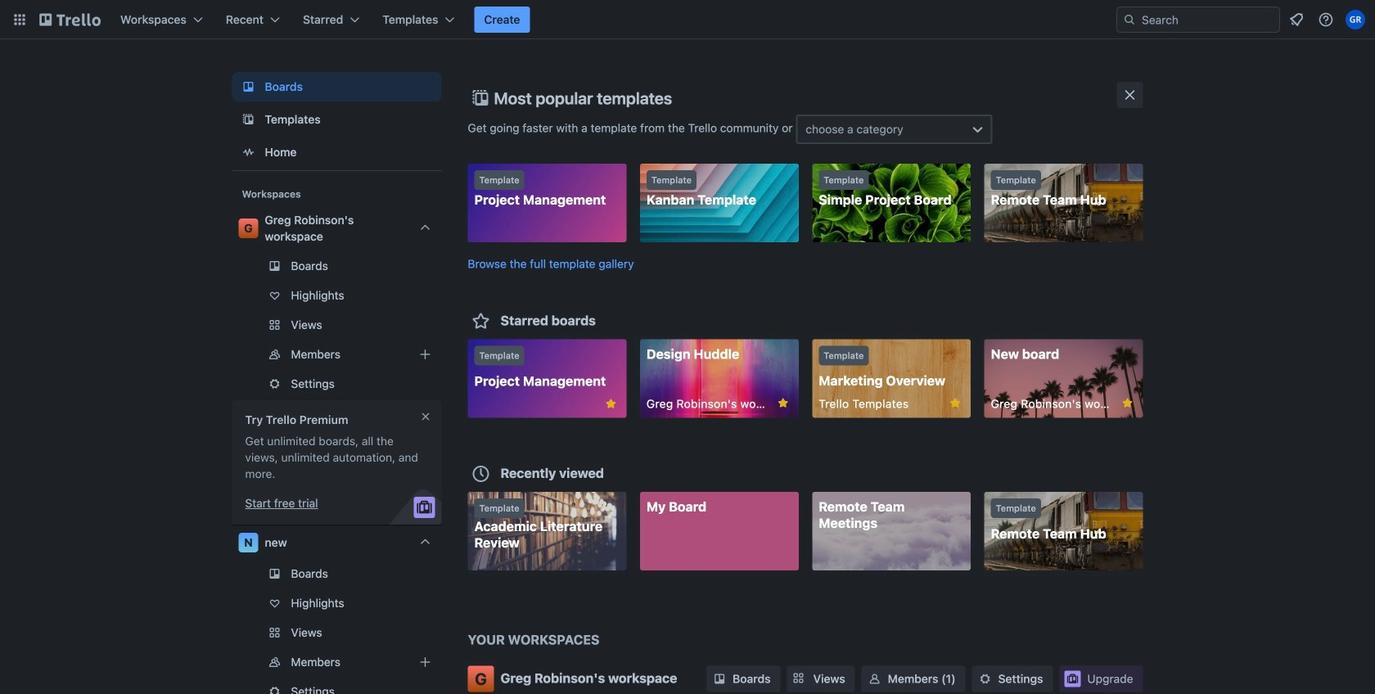 Task type: describe. For each thing, give the bounding box(es) containing it.
board image
[[239, 77, 258, 97]]

back to home image
[[39, 7, 101, 33]]

primary element
[[0, 0, 1376, 39]]

add image
[[416, 653, 435, 672]]

1 horizontal spatial click to unstar this board. it will be removed from your starred list. image
[[776, 396, 791, 411]]

add image
[[416, 345, 435, 364]]

3 sm image from the left
[[977, 671, 994, 687]]

0 notifications image
[[1287, 10, 1307, 29]]

open information menu image
[[1318, 11, 1335, 28]]

2 sm image from the left
[[867, 671, 883, 687]]



Task type: locate. For each thing, give the bounding box(es) containing it.
template board image
[[239, 110, 258, 129]]

1 sm image from the left
[[712, 671, 728, 687]]

0 horizontal spatial sm image
[[712, 671, 728, 687]]

greg robinson (gregrobinson96) image
[[1346, 10, 1366, 29]]

sm image
[[712, 671, 728, 687], [867, 671, 883, 687], [977, 671, 994, 687]]

home image
[[239, 142, 258, 162]]

2 horizontal spatial sm image
[[977, 671, 994, 687]]

Search field
[[1137, 8, 1280, 31]]

click to unstar this board. it will be removed from your starred list. image
[[776, 396, 791, 411], [604, 397, 619, 411]]

search image
[[1123, 13, 1137, 26]]

0 horizontal spatial click to unstar this board. it will be removed from your starred list. image
[[604, 397, 619, 411]]

click to unstar this board. it will be removed from your starred list. image
[[948, 396, 963, 411]]

1 horizontal spatial sm image
[[867, 671, 883, 687]]



Task type: vqa. For each thing, say whether or not it's contained in the screenshot.
2nd THE ADD icon from the top
yes



